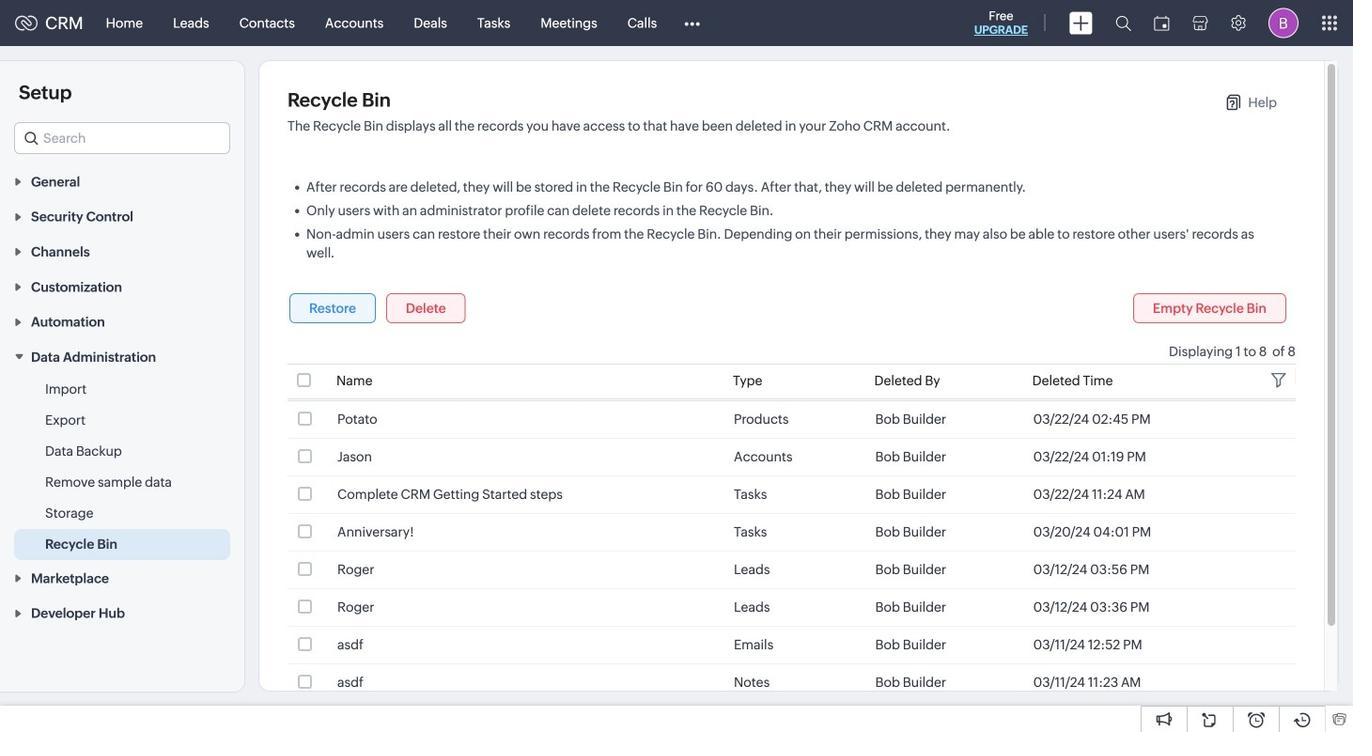Task type: locate. For each thing, give the bounding box(es) containing it.
None field
[[14, 122, 230, 154]]

Other Modules field
[[672, 8, 713, 38]]

calendar image
[[1154, 16, 1170, 31]]

profile element
[[1258, 0, 1310, 46]]

None button
[[290, 293, 376, 323], [386, 293, 466, 323], [1134, 293, 1287, 323], [290, 293, 376, 323], [386, 293, 466, 323], [1134, 293, 1287, 323]]

create menu element
[[1058, 0, 1104, 46]]

region
[[0, 374, 244, 560]]

create menu image
[[1070, 12, 1093, 34]]

Search text field
[[15, 123, 229, 153]]



Task type: describe. For each thing, give the bounding box(es) containing it.
logo image
[[15, 16, 38, 31]]

profile image
[[1269, 8, 1299, 38]]

search element
[[1104, 0, 1143, 46]]

search image
[[1116, 15, 1132, 31]]



Task type: vqa. For each thing, say whether or not it's contained in the screenshot.
search element
yes



